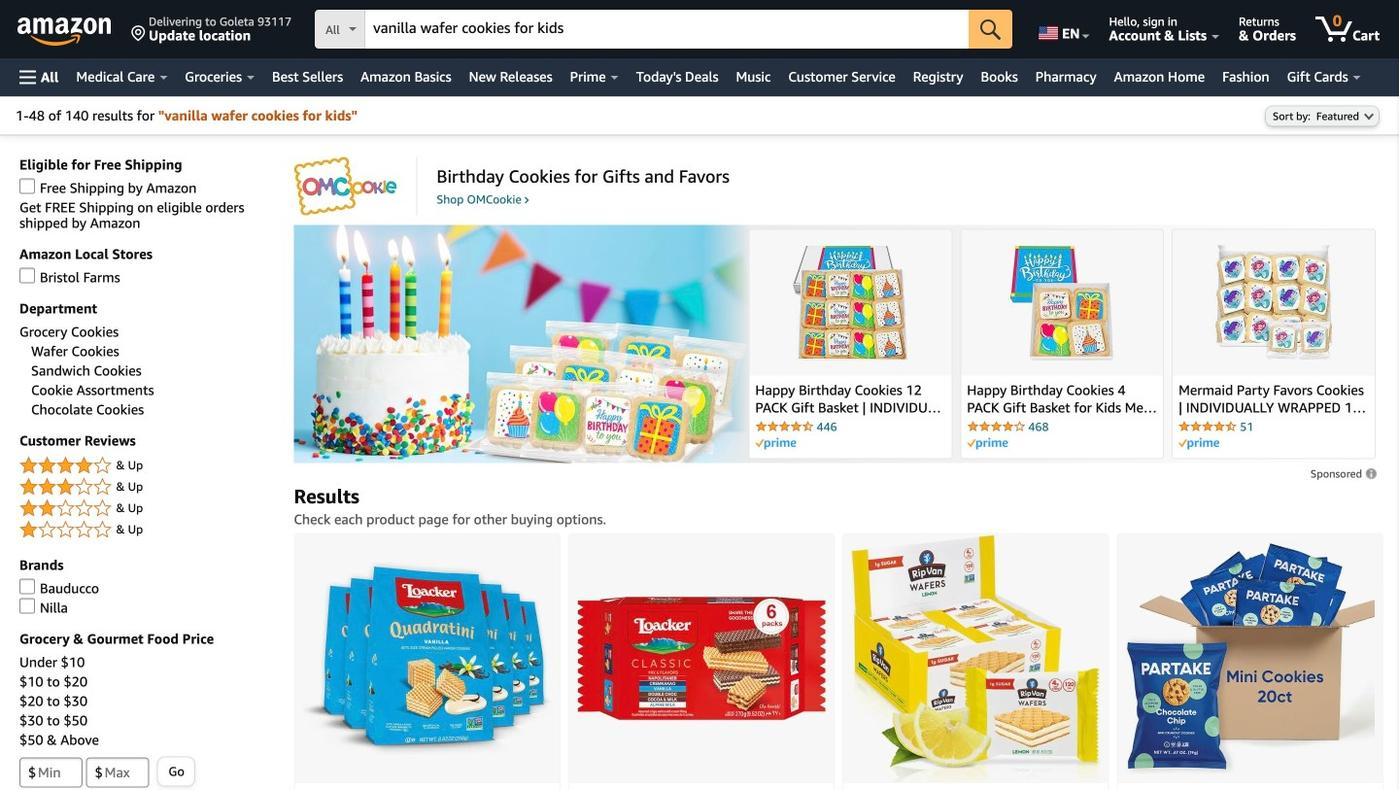 Task type: describe. For each thing, give the bounding box(es) containing it.
3 checkbox image from the top
[[19, 579, 35, 594]]

navigation navigation
[[0, 0, 1400, 96]]

sponsored ad - loacker classic wafers mix - premium assorted crispy wafer cookies - variety pack - hazelnut, chocolate, va... image
[[577, 596, 826, 721]]

sponsored ad - loacker quadratini vanilla wafer cookies large - 30% less sugar - premium crispy bite size wafers with vani... image
[[303, 562, 552, 755]]

2 stars & up element
[[19, 497, 274, 520]]

1 eligible for prime. image from the left
[[967, 438, 1008, 449]]

Min text field
[[19, 758, 83, 788]]

4 checkbox image from the top
[[19, 598, 35, 614]]

dropdown image
[[1365, 112, 1374, 120]]

sponsored ad - gluten free chocolate chip snack packs by partake foods | vegan & dairy free cookies | allergy friendly coo... image
[[1126, 543, 1375, 774]]

Search Amazon text field
[[366, 11, 969, 48]]



Task type: locate. For each thing, give the bounding box(es) containing it.
4 stars & up element
[[19, 454, 274, 478]]

sponsored ad - rip van wafels lemon cookies, 16 count, 1g sugar, 4g carbs, vegan, keto friendly, low calorie, 0g trans fa... image
[[852, 535, 1101, 782]]

1 checkbox image from the top
[[19, 178, 35, 194]]

1 star & up element
[[19, 518, 274, 542]]

none search field inside navigation navigation
[[315, 10, 1013, 51]]

None submit
[[969, 10, 1013, 49], [158, 758, 194, 786], [969, 10, 1013, 49], [158, 758, 194, 786]]

amazon image
[[17, 17, 112, 47]]

2 checkbox image from the top
[[19, 268, 35, 283]]

2 eligible for prime. image from the left
[[1179, 438, 1220, 449]]

1 horizontal spatial eligible for prime. image
[[1179, 438, 1220, 449]]

0 horizontal spatial eligible for prime. image
[[967, 438, 1008, 449]]

eligible for prime. image
[[756, 438, 796, 449]]

Max text field
[[86, 758, 149, 788]]

None search field
[[315, 10, 1013, 51]]

eligible for prime. image
[[967, 438, 1008, 449], [1179, 438, 1220, 449]]

checkbox image
[[19, 178, 35, 194], [19, 268, 35, 283], [19, 579, 35, 594], [19, 598, 35, 614]]

3 stars & up element
[[19, 476, 274, 499]]



Task type: vqa. For each thing, say whether or not it's contained in the screenshot.
top 4.8
no



